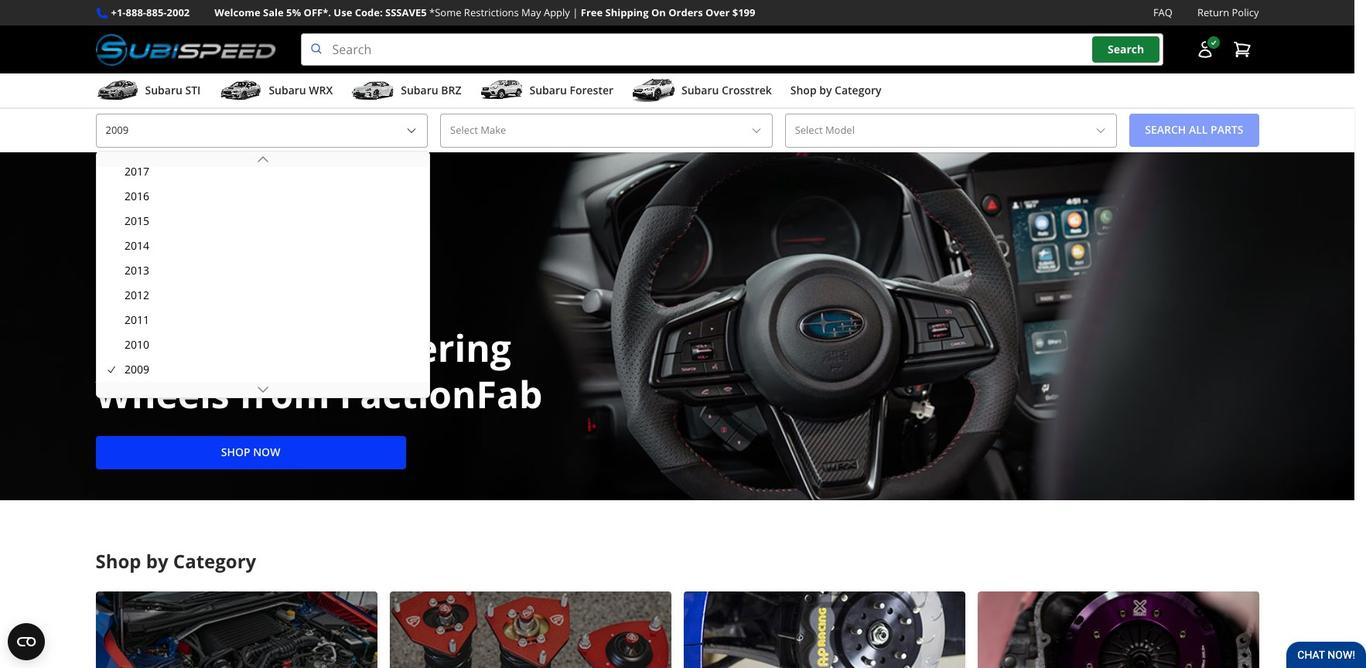Task type: vqa. For each thing, say whether or not it's contained in the screenshot.
THE READ MORE
no



Task type: locate. For each thing, give the bounding box(es) containing it.
2002
[[167, 5, 190, 19]]

return
[[1198, 5, 1230, 19]]

2014
[[125, 238, 149, 253]]

list box
[[96, 151, 430, 399]]

5%
[[286, 5, 301, 19]]

restrictions
[[464, 5, 519, 19]]

$199
[[733, 5, 756, 19]]

apply
[[544, 5, 570, 19]]

888-
[[126, 5, 146, 19]]

shop
[[96, 548, 141, 574]]

2012
[[125, 288, 149, 303]]

free
[[581, 5, 603, 19]]

list box containing 2017
[[96, 151, 430, 399]]

885-
[[146, 5, 167, 19]]

on
[[651, 5, 666, 19]]

orders
[[669, 5, 703, 19]]

shipping
[[606, 5, 649, 19]]

2010
[[125, 337, 149, 352]]

use
[[334, 5, 352, 19]]

shop now link
[[96, 436, 406, 469]]

sale
[[263, 5, 284, 19]]

return policy link
[[1198, 5, 1259, 21]]

open widget image
[[8, 624, 45, 661]]

+1-888-885-2002
[[111, 5, 190, 19]]

+1-888-885-2002 link
[[111, 5, 190, 21]]

by
[[146, 548, 168, 574]]

code:
[[355, 5, 383, 19]]

*some
[[429, 5, 462, 19]]

search button
[[1093, 37, 1160, 63]]

sssave5
[[385, 5, 427, 19]]



Task type: describe. For each thing, give the bounding box(es) containing it.
off*.
[[304, 5, 331, 19]]

2013
[[125, 263, 149, 278]]

return policy
[[1198, 5, 1259, 19]]

+1-
[[111, 5, 126, 19]]

welcome sale 5% off*. use code: sssave5
[[215, 5, 427, 19]]

may
[[522, 5, 541, 19]]

2016
[[125, 189, 149, 204]]

shop now
[[221, 445, 280, 459]]

search
[[1108, 42, 1145, 57]]

2009
[[125, 362, 149, 377]]

|
[[573, 5, 578, 19]]

2009 option
[[100, 357, 426, 382]]

faq link
[[1154, 5, 1173, 21]]

category
[[173, 548, 256, 574]]

faq
[[1154, 5, 1173, 19]]

2011
[[125, 313, 149, 327]]

shop by category
[[96, 548, 256, 574]]

now
[[253, 445, 280, 459]]

policy
[[1232, 5, 1259, 19]]

2015
[[125, 214, 149, 228]]

shop
[[221, 445, 250, 459]]

*some restrictions may apply | free shipping on orders over $199
[[429, 5, 756, 19]]

2017
[[125, 164, 149, 179]]

search input field
[[301, 33, 1163, 66]]

welcome
[[215, 5, 261, 19]]

over
[[706, 5, 730, 19]]



